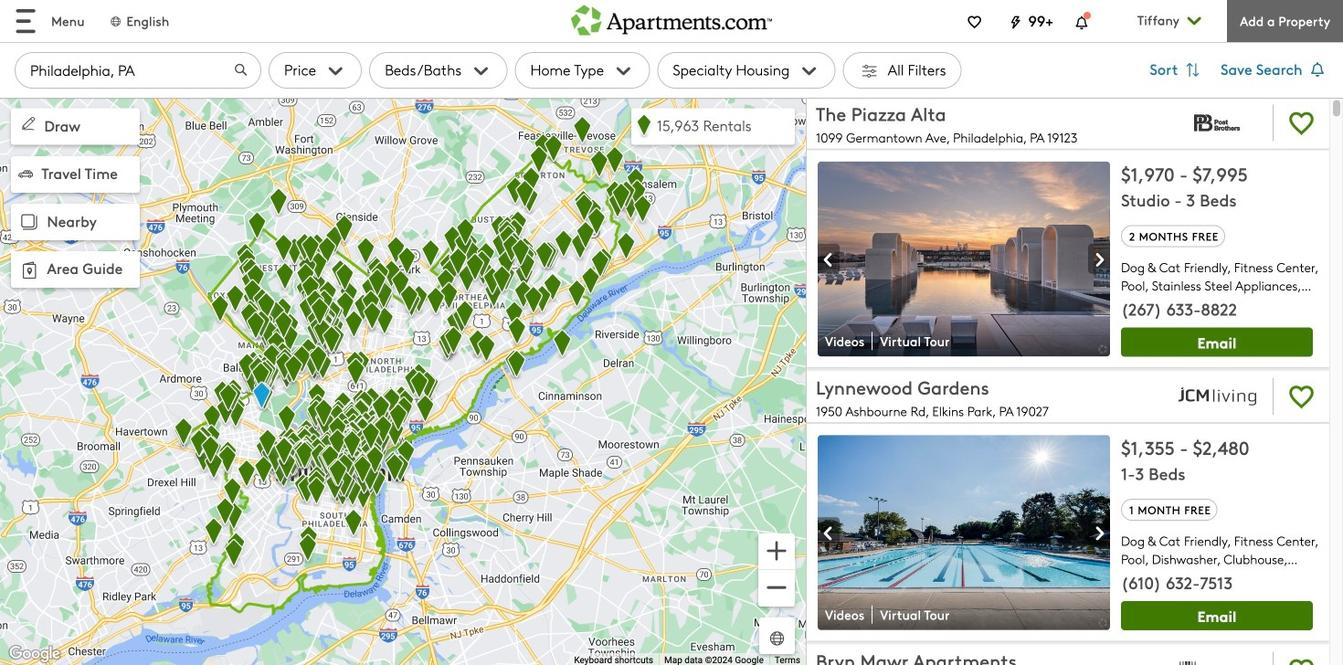 Task type: locate. For each thing, give the bounding box(es) containing it.
montium properties image
[[1175, 649, 1262, 665]]

post brothers image
[[1175, 101, 1262, 145]]

placard image image
[[818, 245, 840, 275], [1089, 245, 1111, 275], [818, 519, 840, 549], [1089, 519, 1111, 549]]

margin image
[[18, 114, 38, 134], [16, 209, 42, 235], [16, 258, 42, 284]]

apartments.com logo image
[[571, 0, 772, 35]]

building photo - the piazza alta image
[[818, 161, 1111, 357]]



Task type: vqa. For each thing, say whether or not it's contained in the screenshot.
the search apartments by amenities or commute time IMAGE
no



Task type: describe. For each thing, give the bounding box(es) containing it.
Location or Point of Interest text field
[[15, 52, 261, 89]]

1 vertical spatial margin image
[[16, 209, 42, 235]]

0 vertical spatial margin image
[[18, 114, 38, 134]]

map region
[[0, 97, 806, 665]]

margin image
[[18, 167, 33, 181]]

building photo - lynnewood gardens image
[[818, 435, 1111, 630]]

2 vertical spatial margin image
[[16, 258, 42, 284]]

satellite view image
[[767, 628, 788, 649]]

google image
[[5, 643, 65, 665]]



